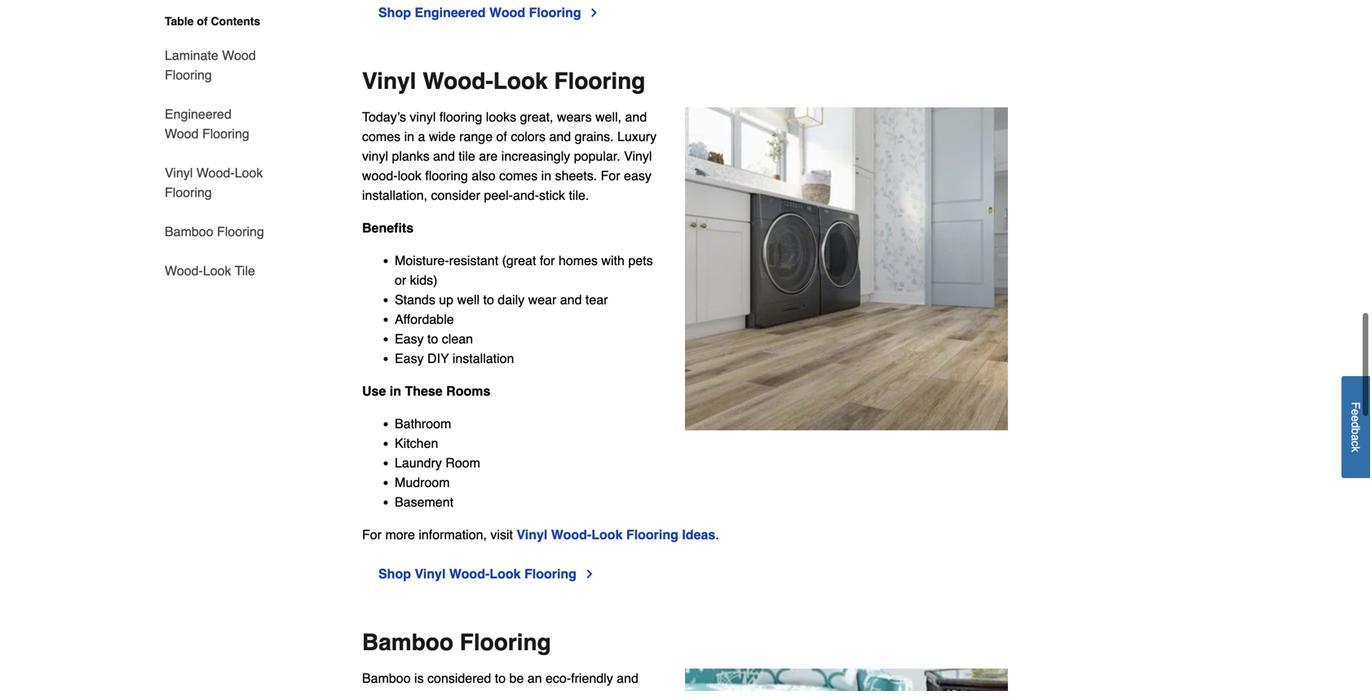 Task type: describe. For each thing, give the bounding box(es) containing it.
visit
[[491, 527, 513, 542]]

vinyl right visit
[[517, 527, 548, 542]]

0 vertical spatial vinyl
[[410, 109, 436, 125]]

well
[[457, 292, 480, 307]]

daily
[[498, 292, 525, 307]]

engineered wood flooring link
[[165, 95, 268, 153]]

wear
[[528, 292, 557, 307]]

information,
[[419, 527, 487, 542]]

homes
[[559, 253, 598, 268]]

while
[[475, 690, 507, 691]]

luxury
[[618, 129, 657, 144]]

wood-look tile link
[[165, 251, 255, 281]]

shop for shop vinyl wood-look flooring
[[379, 566, 411, 581]]

d
[[1350, 422, 1363, 428]]

take
[[568, 690, 593, 691]]

f
[[1350, 402, 1363, 409]]

a laundry room with white cabinets, a blue pocket door and brown gray vinyl plank floors. image
[[685, 107, 1008, 431]]

(great
[[502, 253, 536, 268]]

bathroom kitchen laundry room mudroom basement
[[395, 416, 481, 510]]

for inside the today's vinyl flooring looks great, wears well, and comes in a wide range of colors and grains. luxury vinyl planks and tile are increasingly popular. vinyl wood-look flooring also comes in sheets. for easy installation, consider peel-and-stick tile.
[[601, 168, 621, 183]]

vinyl wood-look flooring ideas link
[[517, 527, 716, 542]]

wood-
[[362, 168, 398, 183]]

also
[[472, 168, 496, 183]]

a inside button
[[1350, 435, 1363, 441]]

wood for laminate wood flooring
[[222, 48, 256, 63]]

wood- down bamboo flooring link
[[165, 263, 203, 278]]

bamboo flooring inside table of contents element
[[165, 224, 264, 239]]

stands
[[395, 292, 436, 307]]

room
[[446, 455, 481, 471]]

chevron right image for shop vinyl wood-look flooring
[[583, 568, 596, 581]]

tile.
[[569, 188, 589, 203]]

1 easy from the top
[[395, 331, 424, 346]]

0 horizontal spatial to
[[428, 331, 438, 346]]

shop engineered wood flooring link
[[379, 3, 601, 23]]

with
[[602, 253, 625, 268]]

wide
[[429, 129, 456, 144]]

trees
[[511, 690, 540, 691]]

engineered inside the engineered wood flooring
[[165, 106, 232, 122]]

sustainable
[[362, 690, 428, 691]]

an
[[528, 671, 542, 686]]

ideas
[[682, 527, 716, 542]]

table of contents element
[[145, 13, 268, 281]]

kitchen
[[395, 436, 438, 451]]

1 vertical spatial in
[[542, 168, 552, 183]]

are
[[479, 149, 498, 164]]

bamboo inside table of contents element
[[165, 224, 213, 239]]

wood- down information,
[[449, 566, 490, 581]]

0 vertical spatial comes
[[362, 129, 401, 144]]

or
[[395, 273, 407, 288]]

popular.
[[574, 149, 621, 164]]

chevron right image for shop engineered wood flooring
[[588, 6, 601, 19]]

1 vertical spatial comes
[[499, 168, 538, 183]]

looks
[[486, 109, 517, 125]]

pets
[[629, 253, 653, 268]]

wood-look tile
[[165, 263, 255, 278]]

be
[[510, 671, 524, 686]]

grains.
[[575, 129, 614, 144]]

a inside the today's vinyl flooring looks great, wears well, and comes in a wide range of colors and grains. luxury vinyl planks and tile are increasingly popular. vinyl wood-look flooring also comes in sheets. for easy installation, consider peel-and-stick tile.
[[418, 129, 425, 144]]

installation
[[453, 351, 514, 366]]

wood- down engineered wood flooring "link"
[[197, 165, 235, 180]]

up
[[439, 292, 454, 307]]

for
[[540, 253, 555, 268]]

vinyl inside the today's vinyl flooring looks great, wears well, and comes in a wide range of colors and grains. luxury vinyl planks and tile are increasingly popular. vinyl wood-look flooring also comes in sheets. for easy installation, consider peel-and-stick tile.
[[624, 149, 652, 164]]

of inside the today's vinyl flooring looks great, wears well, and comes in a wide range of colors and grains. luxury vinyl planks and tile are increasingly popular. vinyl wood-look flooring also comes in sheets. for easy installation, consider peel-and-stick tile.
[[497, 129, 507, 144]]

rooms
[[446, 384, 491, 399]]

f e e d b a c k button
[[1342, 376, 1371, 478]]

2 easy from the top
[[395, 351, 424, 366]]

tile
[[235, 263, 255, 278]]

tear
[[586, 292, 608, 307]]

bamboo is considered to be an eco-friendly and sustainable option. while trees can take decade
[[362, 671, 646, 691]]

use in these rooms
[[362, 384, 491, 399]]

colors
[[511, 129, 546, 144]]

engineered wood flooring
[[165, 106, 249, 141]]

0 vertical spatial to
[[483, 292, 494, 307]]

peel-
[[484, 188, 513, 203]]

wood- up the looks
[[423, 68, 493, 94]]

great,
[[520, 109, 554, 125]]

flooring inside the engineered wood flooring
[[202, 126, 249, 141]]

to inside bamboo is considered to be an eco-friendly and sustainable option. while trees can take decade
[[495, 671, 506, 686]]

0 vertical spatial in
[[404, 129, 415, 144]]

laminate wood flooring link
[[165, 36, 268, 95]]

resistant
[[449, 253, 499, 268]]

vinyl down information,
[[415, 566, 446, 581]]

consider
[[431, 188, 481, 203]]

clean
[[442, 331, 473, 346]]

friendly
[[571, 671, 613, 686]]

option.
[[432, 690, 471, 691]]

wood for engineered wood flooring
[[165, 126, 199, 141]]

installation,
[[362, 188, 428, 203]]

1 vertical spatial bamboo flooring
[[362, 630, 551, 656]]

increasingly
[[502, 149, 571, 164]]

vinyl wood-look flooring link
[[165, 153, 268, 212]]

well,
[[596, 109, 622, 125]]

for more information, visit vinyl wood-look flooring ideas .
[[362, 527, 719, 542]]

table of contents
[[165, 15, 260, 28]]

sheets.
[[555, 168, 597, 183]]

bamboo inside bamboo is considered to be an eco-friendly and sustainable option. while trees can take decade
[[362, 671, 411, 686]]

and down wears
[[549, 129, 571, 144]]

shop vinyl wood-look flooring
[[379, 566, 577, 581]]



Task type: locate. For each thing, give the bounding box(es) containing it.
considered
[[428, 671, 491, 686]]

vinyl up wide
[[410, 109, 436, 125]]

vinyl
[[362, 68, 416, 94], [624, 149, 652, 164], [165, 165, 193, 180], [517, 527, 548, 542], [415, 566, 446, 581]]

1 horizontal spatial a
[[1350, 435, 1363, 441]]

of right table
[[197, 15, 208, 28]]

flooring up range
[[440, 109, 482, 125]]

1 vertical spatial of
[[497, 129, 507, 144]]

bamboo up wood-look tile link in the left top of the page
[[165, 224, 213, 239]]

1 horizontal spatial vinyl wood-look flooring
[[362, 68, 646, 94]]

shop engineered wood flooring
[[379, 5, 581, 20]]

0 vertical spatial a
[[418, 129, 425, 144]]

diy
[[428, 351, 449, 366]]

look
[[493, 68, 548, 94], [235, 165, 263, 180], [203, 263, 231, 278], [592, 527, 623, 542], [490, 566, 521, 581]]

moisture-
[[395, 253, 449, 268]]

e up b
[[1350, 416, 1363, 422]]

look
[[398, 168, 422, 183]]

2 shop from the top
[[379, 566, 411, 581]]

stick
[[539, 188, 565, 203]]

1 e from the top
[[1350, 409, 1363, 416]]

bamboo flooring up considered
[[362, 630, 551, 656]]

1 vertical spatial engineered
[[165, 106, 232, 122]]

0 vertical spatial wood
[[490, 5, 526, 20]]

bamboo flooring
[[165, 224, 264, 239], [362, 630, 551, 656]]

a
[[418, 129, 425, 144], [1350, 435, 1363, 441]]

0 vertical spatial engineered
[[415, 5, 486, 20]]

1 horizontal spatial bamboo flooring
[[362, 630, 551, 656]]

laminate
[[165, 48, 219, 63]]

and inside "moisture-resistant (great for homes with pets or kids) stands up well to daily wear and tear affordable easy to clean easy diy installation"
[[560, 292, 582, 307]]

flooring inside the laminate wood flooring
[[165, 67, 212, 82]]

and right friendly
[[617, 671, 639, 686]]

contents
[[211, 15, 260, 28]]

tile
[[459, 149, 475, 164]]

2 vertical spatial in
[[390, 384, 401, 399]]

1 vertical spatial for
[[362, 527, 382, 542]]

vinyl wood-look flooring up bamboo flooring link
[[165, 165, 263, 200]]

0 vertical spatial of
[[197, 15, 208, 28]]

bathroom
[[395, 416, 452, 431]]

2 horizontal spatial wood
[[490, 5, 526, 20]]

0 horizontal spatial of
[[197, 15, 208, 28]]

1 vertical spatial wood
[[222, 48, 256, 63]]

f e e d b a c k
[[1350, 402, 1363, 452]]

to up diy
[[428, 331, 438, 346]]

0 vertical spatial bamboo flooring
[[165, 224, 264, 239]]

today's
[[362, 109, 406, 125]]

in right use
[[390, 384, 401, 399]]

0 horizontal spatial wood
[[165, 126, 199, 141]]

easy
[[624, 168, 652, 183]]

can
[[544, 690, 565, 691]]

to right well
[[483, 292, 494, 307]]

1 shop from the top
[[379, 5, 411, 20]]

to
[[483, 292, 494, 307], [428, 331, 438, 346], [495, 671, 506, 686]]

comes up and-
[[499, 168, 538, 183]]

0 horizontal spatial in
[[390, 384, 401, 399]]

0 horizontal spatial vinyl wood-look flooring
[[165, 165, 263, 200]]

1 vertical spatial flooring
[[425, 168, 468, 183]]

0 horizontal spatial bamboo flooring
[[165, 224, 264, 239]]

bamboo flooring link
[[165, 212, 264, 251]]

2 horizontal spatial to
[[495, 671, 506, 686]]

moisture-resistant (great for homes with pets or kids) stands up well to daily wear and tear affordable easy to clean easy diy installation
[[395, 253, 653, 366]]

wood inside the engineered wood flooring
[[165, 126, 199, 141]]

2 vertical spatial to
[[495, 671, 506, 686]]

eco-
[[546, 671, 571, 686]]

use
[[362, 384, 386, 399]]

vinyl wood-look flooring inside 'vinyl wood-look flooring' link
[[165, 165, 263, 200]]

0 vertical spatial for
[[601, 168, 621, 183]]

and-
[[513, 188, 539, 203]]

vinyl up wood-
[[362, 149, 388, 164]]

basement
[[395, 495, 454, 510]]

laminate wood flooring
[[165, 48, 256, 82]]

1 vertical spatial bamboo
[[362, 630, 454, 656]]

1 vertical spatial shop
[[379, 566, 411, 581]]

0 vertical spatial shop
[[379, 5, 411, 20]]

wears
[[557, 109, 592, 125]]

vinyl wood-look flooring
[[362, 68, 646, 94], [165, 165, 263, 200]]

flooring up the consider
[[425, 168, 468, 183]]

2 vertical spatial bamboo
[[362, 671, 411, 686]]

range
[[460, 129, 493, 144]]

wood
[[490, 5, 526, 20], [222, 48, 256, 63], [165, 126, 199, 141]]

0 vertical spatial flooring
[[440, 109, 482, 125]]

benefits
[[362, 220, 414, 236]]

planks
[[392, 149, 430, 164]]

0 horizontal spatial a
[[418, 129, 425, 144]]

and inside bamboo is considered to be an eco-friendly and sustainable option. while trees can take decade
[[617, 671, 639, 686]]

0 horizontal spatial vinyl
[[362, 149, 388, 164]]

a living room with a green and white sofa, a dark reed coffee table and light bamboo floors. image
[[685, 669, 1008, 691]]

flooring
[[440, 109, 482, 125], [425, 168, 468, 183]]

0 vertical spatial bamboo
[[165, 224, 213, 239]]

bamboo up sustainable
[[362, 671, 411, 686]]

easy down affordable at top left
[[395, 331, 424, 346]]

bamboo
[[165, 224, 213, 239], [362, 630, 454, 656], [362, 671, 411, 686]]

vinyl down the engineered wood flooring
[[165, 165, 193, 180]]

laundry
[[395, 455, 442, 471]]

for
[[601, 168, 621, 183], [362, 527, 382, 542]]

1 vertical spatial vinyl
[[362, 149, 388, 164]]

vinyl
[[410, 109, 436, 125], [362, 149, 388, 164]]

these
[[405, 384, 443, 399]]

.
[[716, 527, 719, 542]]

easy left diy
[[395, 351, 424, 366]]

0 horizontal spatial for
[[362, 527, 382, 542]]

0 vertical spatial chevron right image
[[588, 6, 601, 19]]

a up k
[[1350, 435, 1363, 441]]

0 horizontal spatial comes
[[362, 129, 401, 144]]

1 horizontal spatial comes
[[499, 168, 538, 183]]

1 vertical spatial to
[[428, 331, 438, 346]]

chevron right image
[[588, 6, 601, 19], [583, 568, 596, 581]]

shop for shop engineered wood flooring
[[379, 5, 411, 20]]

in
[[404, 129, 415, 144], [542, 168, 552, 183], [390, 384, 401, 399]]

mudroom
[[395, 475, 450, 490]]

engineered
[[415, 5, 486, 20], [165, 106, 232, 122]]

in up planks
[[404, 129, 415, 144]]

chevron right image inside shop engineered wood flooring link
[[588, 6, 601, 19]]

1 horizontal spatial in
[[404, 129, 415, 144]]

flooring
[[529, 5, 581, 20], [165, 67, 212, 82], [554, 68, 646, 94], [202, 126, 249, 141], [165, 185, 212, 200], [217, 224, 264, 239], [627, 527, 679, 542], [525, 566, 577, 581], [460, 630, 551, 656]]

of
[[197, 15, 208, 28], [497, 129, 507, 144]]

and left tear
[[560, 292, 582, 307]]

and down wide
[[433, 149, 455, 164]]

0 horizontal spatial engineered
[[165, 106, 232, 122]]

1 vertical spatial vinyl wood-look flooring
[[165, 165, 263, 200]]

vinyl up today's
[[362, 68, 416, 94]]

k
[[1350, 447, 1363, 452]]

2 vertical spatial wood
[[165, 126, 199, 141]]

b
[[1350, 428, 1363, 435]]

1 vertical spatial chevron right image
[[583, 568, 596, 581]]

vinyl inside table of contents element
[[165, 165, 193, 180]]

comes down today's
[[362, 129, 401, 144]]

2 e from the top
[[1350, 416, 1363, 422]]

1 horizontal spatial engineered
[[415, 5, 486, 20]]

bamboo up the is
[[362, 630, 454, 656]]

more
[[385, 527, 415, 542]]

vinyl wood-look flooring up the looks
[[362, 68, 646, 94]]

comes
[[362, 129, 401, 144], [499, 168, 538, 183]]

easy
[[395, 331, 424, 346], [395, 351, 424, 366]]

0 vertical spatial easy
[[395, 331, 424, 346]]

1 horizontal spatial for
[[601, 168, 621, 183]]

shop vinyl wood-look flooring link
[[379, 564, 596, 584]]

1 vertical spatial easy
[[395, 351, 424, 366]]

wood inside the laminate wood flooring
[[222, 48, 256, 63]]

1 horizontal spatial to
[[483, 292, 494, 307]]

of down the looks
[[497, 129, 507, 144]]

for down popular.
[[601, 168, 621, 183]]

a left wide
[[418, 129, 425, 144]]

bamboo flooring up wood-look tile link in the left top of the page
[[165, 224, 264, 239]]

table
[[165, 15, 194, 28]]

is
[[415, 671, 424, 686]]

and up luxury
[[625, 109, 647, 125]]

to up while
[[495, 671, 506, 686]]

chevron right image inside shop vinyl wood-look flooring link
[[583, 568, 596, 581]]

2 horizontal spatial in
[[542, 168, 552, 183]]

1 horizontal spatial vinyl
[[410, 109, 436, 125]]

vinyl up easy
[[624, 149, 652, 164]]

affordable
[[395, 312, 454, 327]]

kids)
[[410, 273, 438, 288]]

0 vertical spatial vinyl wood-look flooring
[[362, 68, 646, 94]]

in up "stick"
[[542, 168, 552, 183]]

e up the d
[[1350, 409, 1363, 416]]

1 horizontal spatial of
[[497, 129, 507, 144]]

today's vinyl flooring looks great, wears well, and comes in a wide range of colors and grains. luxury vinyl planks and tile are increasingly popular. vinyl wood-look flooring also comes in sheets. for easy installation, consider peel-and-stick tile.
[[362, 109, 657, 203]]

for left more
[[362, 527, 382, 542]]

1 horizontal spatial wood
[[222, 48, 256, 63]]

c
[[1350, 441, 1363, 447]]

e
[[1350, 409, 1363, 416], [1350, 416, 1363, 422]]

1 vertical spatial a
[[1350, 435, 1363, 441]]

wood- right visit
[[551, 527, 592, 542]]



Task type: vqa. For each thing, say whether or not it's contained in the screenshot.
with
yes



